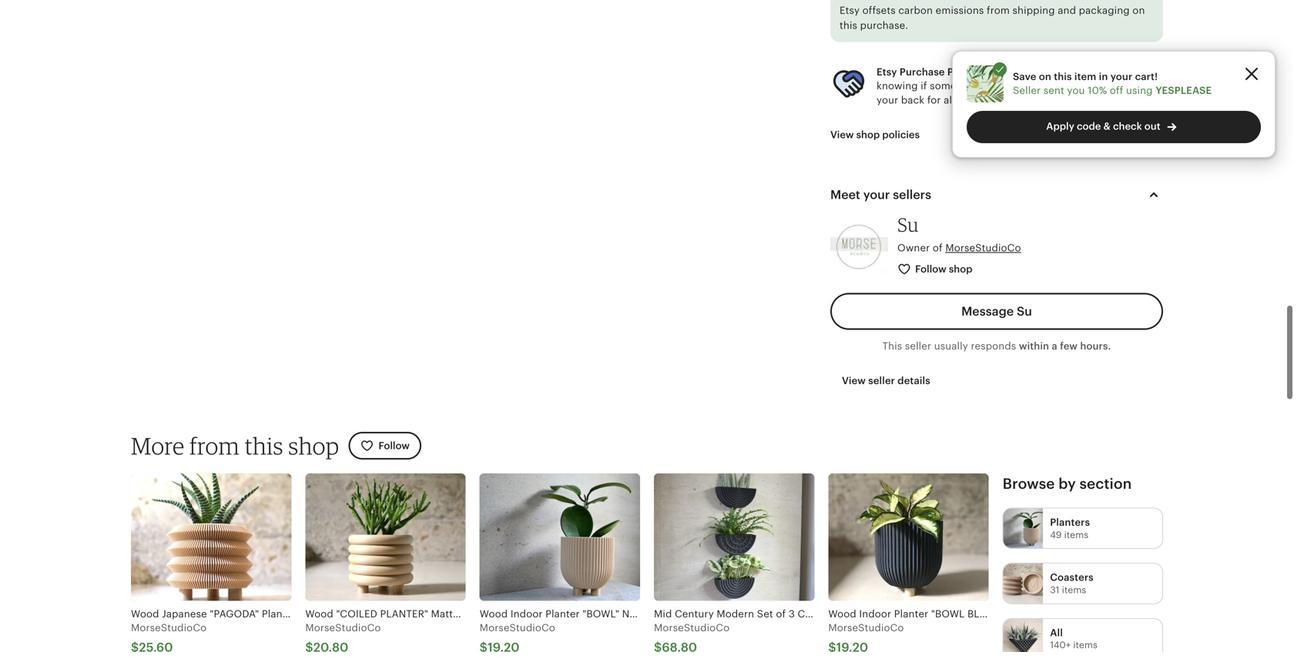 Task type: locate. For each thing, give the bounding box(es) containing it.
0 horizontal spatial indoor
[[511, 609, 543, 620]]

follow inside 'button'
[[379, 440, 410, 452]]

2 vertical spatial items
[[1074, 640, 1098, 651]]

got
[[1146, 80, 1162, 92]]

message su button
[[831, 293, 1164, 330]]

1 vertical spatial your
[[877, 94, 899, 106]]

browse by section
[[1003, 476, 1133, 493]]

indoor left "bowl" on the bottom of page
[[511, 609, 543, 620]]

"pagoda"
[[210, 609, 259, 620]]

planter inside 'wood indoor planter "bowl black" black wood finish morsestudioco'
[[895, 609, 929, 620]]

your inside save on this item in your cart! seller sent you 10% off using yesplease
[[1111, 71, 1133, 82]]

su inside su owner of morsestudioco
[[898, 214, 919, 236]]

indoor right century
[[556, 609, 588, 620]]

su up the owner
[[898, 214, 919, 236]]

seller for this
[[906, 341, 932, 352]]

natural right "bowl" on the bottom of page
[[622, 609, 658, 620]]

eligible
[[958, 94, 994, 106]]

2 natural from the left
[[622, 609, 658, 620]]

see more listings in the all section image
[[1004, 620, 1044, 653]]

planter right century
[[591, 609, 625, 620]]

planter inside wood indoor planter "bowl" natural wood finish morsestudioco
[[546, 609, 580, 620]]

on right the packaging
[[1133, 4, 1146, 16]]

items for planters
[[1065, 530, 1089, 541]]

etsy inside etsy offsets carbon emissions from shipping and packaging on this purchase.
[[840, 4, 860, 16]]

indoor inside 'wood indoor planter "bowl black" black wood finish morsestudioco'
[[860, 609, 892, 620]]

2 wood from the left
[[305, 609, 334, 620]]

1 vertical spatial seller
[[869, 375, 896, 387]]

1 vertical spatial su
[[1017, 305, 1033, 319]]

shop for view
[[857, 129, 880, 141]]

0 vertical spatial shop
[[857, 129, 880, 141]]

sent
[[1044, 85, 1065, 96]]

0 vertical spatial seller
[[906, 341, 932, 352]]

this inside etsy offsets carbon emissions from shipping and packaging on this purchase.
[[840, 20, 858, 31]]

0 vertical spatial su
[[898, 214, 919, 236]]

from left the "shipping"
[[987, 4, 1010, 16]]

wood indoor planter "bowl black" black wood finish morsestudioco
[[829, 609, 1096, 634]]

indoor inside wood indoor planter "bowl" natural wood finish morsestudioco
[[511, 609, 543, 620]]

you
[[1068, 85, 1086, 96]]

policies
[[883, 129, 920, 141]]

if
[[921, 80, 928, 92]]

morsestudioco inside wood indoor planter "bowl" natural wood finish morsestudioco
[[480, 623, 556, 634]]

2 horizontal spatial indoor
[[860, 609, 892, 620]]

code
[[1077, 121, 1102, 132]]

view seller details
[[842, 375, 931, 387]]

0 vertical spatial items
[[1065, 530, 1089, 541]]

1 horizontal spatial indoor
[[556, 609, 588, 620]]

0 horizontal spatial natural
[[299, 609, 334, 620]]

view for view shop policies
[[831, 129, 854, 141]]

view inside view seller details link
[[842, 375, 866, 387]]

1 horizontal spatial etsy
[[877, 66, 898, 78]]

planters 49 items
[[1051, 517, 1091, 541]]

shop left policies
[[857, 129, 880, 141]]

this inside save on this item in your cart! seller sent you 10% off using yesplease
[[1055, 71, 1073, 82]]

2 vertical spatial this
[[245, 432, 283, 460]]

0 horizontal spatial etsy
[[840, 4, 860, 16]]

finisjh
[[368, 609, 399, 620]]

2 horizontal spatial finish
[[1067, 609, 1096, 620]]

morsestudioco link
[[946, 243, 1022, 254]]

see more listings in the coasters section image
[[1004, 564, 1044, 604]]

your up off
[[1111, 71, 1133, 82]]

follow
[[916, 263, 947, 275], [379, 440, 410, 452]]

view inside view shop policies button
[[831, 129, 854, 141]]

from right more
[[190, 432, 240, 460]]

items for all
[[1074, 640, 1098, 651]]

on
[[1133, 4, 1146, 16], [1092, 66, 1104, 78], [1040, 71, 1052, 82]]

carbon
[[899, 4, 933, 16]]

planter right "pagoda"
[[262, 609, 296, 620]]

morsestudioco
[[946, 243, 1022, 254], [131, 623, 207, 634], [305, 623, 381, 634], [480, 623, 556, 634], [654, 623, 730, 634], [829, 623, 904, 634]]

items down coasters on the right of the page
[[1063, 585, 1087, 596]]

browse
[[1003, 476, 1056, 493]]

3 indoor from the left
[[860, 609, 892, 620]]

items inside "all 140+ items"
[[1074, 640, 1098, 651]]

shop left follow 'button'
[[288, 432, 339, 460]]

finish inside wood indoor planter "bowl" natural wood finish morsestudioco
[[691, 609, 720, 620]]

planter left "bowl" on the bottom of page
[[546, 609, 580, 620]]

1 horizontal spatial seller
[[906, 341, 932, 352]]

seller left details at right
[[869, 375, 896, 387]]

more
[[131, 432, 185, 460]]

view shop policies button
[[819, 121, 932, 149]]

0 vertical spatial this
[[840, 20, 858, 31]]

su up within
[[1017, 305, 1033, 319]]

this for save on this item in your cart! seller sent you 10% off using yesplease
[[1055, 71, 1073, 82]]

3 wood from the left
[[337, 609, 365, 620]]

seller for view
[[869, 375, 896, 387]]

0 horizontal spatial su
[[898, 214, 919, 236]]

shop
[[857, 129, 880, 141], [949, 263, 973, 275], [288, 432, 339, 460]]

planter inside 'wood "coiled planter" matte finish mid century indoor planter morsestudioco'
[[591, 609, 625, 620]]

planter inside wood japanese "pagoda" planter natural wood finisjh morsestudioco
[[262, 609, 296, 620]]

with
[[1045, 80, 1066, 92]]

out
[[1145, 121, 1161, 132]]

0 vertical spatial view
[[831, 129, 854, 141]]

1 horizontal spatial follow
[[916, 263, 947, 275]]

morsestudioco inside 'wood indoor planter "bowl black" black wood finish morsestudioco'
[[829, 623, 904, 634]]

hours.
[[1081, 341, 1112, 352]]

wood "coiled planter" matte finish mid century indoor planter morsestudioco
[[305, 609, 625, 634]]

on up sent
[[1040, 71, 1052, 82]]

your right meet
[[864, 188, 890, 202]]

items inside planters 49 items
[[1065, 530, 1089, 541]]

su
[[898, 214, 919, 236], [1017, 305, 1033, 319]]

natural
[[299, 609, 334, 620], [622, 609, 658, 620]]

etsy
[[840, 4, 860, 16], [877, 66, 898, 78], [1107, 66, 1127, 78]]

your down knowing
[[877, 94, 899, 106]]

1 horizontal spatial natural
[[622, 609, 658, 620]]

shop inside follow shop button
[[949, 263, 973, 275]]

items down planters
[[1065, 530, 1089, 541]]

indoor left the "bowl
[[860, 609, 892, 620]]

on inside shop confidently on etsy knowing if something goes wrong with an order, we've got your back for all eligible purchases —
[[1092, 66, 1104, 78]]

natural for planter
[[299, 609, 334, 620]]

packaging
[[1079, 4, 1130, 16]]

purchases
[[997, 94, 1047, 106]]

on inside save on this item in your cart! seller sent you 10% off using yesplease
[[1040, 71, 1052, 82]]

1 planter from the left
[[262, 609, 296, 620]]

indoor for wood indoor planter "bowl black" black wood finish
[[860, 609, 892, 620]]

10%
[[1088, 85, 1108, 96]]

planter left the "bowl
[[895, 609, 929, 620]]

1 horizontal spatial from
[[987, 4, 1010, 16]]

on up "order,"
[[1092, 66, 1104, 78]]

morsestudioco inside 'wood "coiled planter" matte finish mid century indoor planter morsestudioco'
[[305, 623, 381, 634]]

natural inside wood japanese "pagoda" planter natural wood finisjh morsestudioco
[[299, 609, 334, 620]]

view
[[831, 129, 854, 141], [842, 375, 866, 387]]

this for more from this shop
[[245, 432, 283, 460]]

view left policies
[[831, 129, 854, 141]]

0 horizontal spatial on
[[1040, 71, 1052, 82]]

indoor for wood indoor planter "bowl" natural wood finish
[[511, 609, 543, 620]]

0 vertical spatial from
[[987, 4, 1010, 16]]

protection:
[[948, 66, 1002, 78]]

etsy offsets carbon emissions from shipping and packaging on this purchase.
[[840, 4, 1146, 31]]

3 finish from the left
[[1067, 609, 1096, 620]]

0 horizontal spatial follow
[[379, 440, 410, 452]]

seller right this
[[906, 341, 932, 352]]

responds
[[971, 341, 1017, 352]]

1 vertical spatial view
[[842, 375, 866, 387]]

2 vertical spatial your
[[864, 188, 890, 202]]

0 horizontal spatial from
[[190, 432, 240, 460]]

items inside coasters 31 items
[[1063, 585, 1087, 596]]

finish inside 'wood indoor planter "bowl black" black wood finish morsestudioco'
[[1067, 609, 1096, 620]]

goes
[[985, 80, 1009, 92]]

2 horizontal spatial etsy
[[1107, 66, 1127, 78]]

1 finish from the left
[[462, 609, 490, 620]]

natural left "coiled
[[299, 609, 334, 620]]

1 vertical spatial shop
[[949, 263, 973, 275]]

0 horizontal spatial finish
[[462, 609, 490, 620]]

0 horizontal spatial this
[[245, 432, 283, 460]]

4 planter from the left
[[895, 609, 929, 620]]

0 horizontal spatial shop
[[288, 432, 339, 460]]

from
[[987, 4, 1010, 16], [190, 432, 240, 460]]

3 planter from the left
[[591, 609, 625, 620]]

emissions
[[936, 4, 985, 16]]

meet
[[831, 188, 861, 202]]

etsy up we've
[[1107, 66, 1127, 78]]

planters
[[1051, 517, 1091, 529]]

your
[[1111, 71, 1133, 82], [877, 94, 899, 106], [864, 188, 890, 202]]

2 indoor from the left
[[556, 609, 588, 620]]

save on this item in your cart! seller sent you 10% off using yesplease
[[1014, 71, 1213, 96]]

2 horizontal spatial shop
[[949, 263, 973, 275]]

2 finish from the left
[[691, 609, 720, 620]]

2 horizontal spatial this
[[1055, 71, 1073, 82]]

follow inside button
[[916, 263, 947, 275]]

natural inside wood indoor planter "bowl" natural wood finish morsestudioco
[[622, 609, 658, 620]]

etsy up knowing
[[877, 66, 898, 78]]

1 vertical spatial this
[[1055, 71, 1073, 82]]

etsy for etsy offsets carbon emissions from shipping and packaging on this purchase.
[[840, 4, 860, 16]]

0 vertical spatial your
[[1111, 71, 1133, 82]]

2 horizontal spatial on
[[1133, 4, 1146, 16]]

more from this shop
[[131, 432, 339, 460]]

su inside button
[[1017, 305, 1033, 319]]

1 horizontal spatial on
[[1092, 66, 1104, 78]]

view left details at right
[[842, 375, 866, 387]]

0 horizontal spatial seller
[[869, 375, 896, 387]]

off
[[1110, 85, 1124, 96]]

follow for follow
[[379, 440, 410, 452]]

1 horizontal spatial su
[[1017, 305, 1033, 319]]

1 horizontal spatial finish
[[691, 609, 720, 620]]

etsy left offsets
[[840, 4, 860, 16]]

1 natural from the left
[[299, 609, 334, 620]]

2 planter from the left
[[546, 609, 580, 620]]

2 vertical spatial shop
[[288, 432, 339, 460]]

etsy for etsy purchase protection:
[[877, 66, 898, 78]]

seller
[[906, 341, 932, 352], [869, 375, 896, 387]]

finish
[[462, 609, 490, 620], [691, 609, 720, 620], [1067, 609, 1096, 620]]

0 vertical spatial follow
[[916, 263, 947, 275]]

black"
[[968, 609, 1005, 620]]

sellers
[[893, 188, 932, 202]]

yesplease
[[1156, 85, 1213, 96]]

1 horizontal spatial this
[[840, 20, 858, 31]]

1 vertical spatial items
[[1063, 585, 1087, 596]]

etsy inside shop confidently on etsy knowing if something goes wrong with an order, we've got your back for all eligible purchases —
[[1107, 66, 1127, 78]]

of
[[933, 243, 943, 254]]

items
[[1065, 530, 1089, 541], [1063, 585, 1087, 596], [1074, 640, 1098, 651]]

1 vertical spatial follow
[[379, 440, 410, 452]]

shop for follow
[[949, 263, 973, 275]]

message
[[962, 305, 1014, 319]]

items right 140+
[[1074, 640, 1098, 651]]

view for view seller details
[[842, 375, 866, 387]]

shop down morsestudioco link
[[949, 263, 973, 275]]

within
[[1020, 341, 1050, 352]]

1 horizontal spatial shop
[[857, 129, 880, 141]]

shop inside view shop policies button
[[857, 129, 880, 141]]

1 indoor from the left
[[511, 609, 543, 620]]



Task type: vqa. For each thing, say whether or not it's contained in the screenshot.
the Planters 49 items
yes



Task type: describe. For each thing, give the bounding box(es) containing it.
49
[[1051, 530, 1062, 541]]

cart!
[[1136, 71, 1159, 82]]

item
[[1075, 71, 1097, 82]]

a
[[1052, 341, 1058, 352]]

all 140+ items
[[1051, 628, 1098, 651]]

wrong
[[1012, 80, 1043, 92]]

and
[[1058, 4, 1077, 16]]

morsestudioco inside su owner of morsestudioco
[[946, 243, 1022, 254]]

wood indoor planter "bowl black" black wood finish image
[[829, 474, 989, 602]]

knowing
[[877, 80, 919, 92]]

"bowl"
[[583, 609, 620, 620]]

coasters
[[1051, 572, 1094, 584]]

su image
[[831, 218, 889, 276]]

4 wood from the left
[[480, 609, 508, 620]]

wood indoor planter "bowl" natural wood finish morsestudioco
[[480, 609, 720, 634]]

confidently
[[1033, 66, 1089, 78]]

apply
[[1047, 121, 1075, 132]]

etsy purchase protection:
[[877, 66, 1002, 78]]

coasters 31 items
[[1051, 572, 1094, 596]]

matte
[[431, 609, 459, 620]]

see more listings in the planters section image
[[1004, 509, 1044, 549]]

black
[[1008, 609, 1034, 620]]

meet your sellers
[[831, 188, 932, 202]]

&
[[1104, 121, 1111, 132]]

seller
[[1014, 85, 1041, 96]]

su owner of morsestudioco
[[898, 214, 1022, 254]]

140+
[[1051, 640, 1071, 651]]

wood indoor planter "bowl" natural wood finish image
[[480, 474, 640, 602]]

century
[[514, 609, 553, 620]]

indoor inside 'wood "coiled planter" matte finish mid century indoor planter morsestudioco'
[[556, 609, 588, 620]]

wood "coiled planter" matte finish mid century indoor planter image
[[305, 474, 466, 602]]

5 wood from the left
[[661, 609, 689, 620]]

7 wood from the left
[[1037, 609, 1065, 620]]

—
[[1050, 94, 1059, 106]]

natural for "bowl"
[[622, 609, 658, 620]]

1 vertical spatial from
[[190, 432, 240, 460]]

view seller details link
[[831, 367, 942, 395]]

apply code & check out
[[1047, 121, 1161, 132]]

view shop policies
[[831, 129, 920, 141]]

your inside shop confidently on etsy knowing if something goes wrong with an order, we've got your back for all eligible purchases —
[[877, 94, 899, 106]]

details
[[898, 375, 931, 387]]

purchase.
[[861, 20, 909, 31]]

few
[[1061, 341, 1078, 352]]

wood japanese "pagoda" planter natural wood finisjh image
[[131, 474, 292, 602]]

mid
[[493, 609, 511, 620]]

by
[[1059, 476, 1077, 493]]

31
[[1051, 585, 1060, 596]]

shop
[[1005, 66, 1031, 78]]

in
[[1100, 71, 1109, 82]]

this
[[883, 341, 903, 352]]

owner
[[898, 243, 931, 254]]

japanese
[[162, 609, 207, 620]]

shop confidently on etsy knowing if something goes wrong with an order, we've got your back for all eligible purchases —
[[877, 66, 1162, 106]]

follow shop
[[916, 263, 973, 275]]

something
[[930, 80, 982, 92]]

from inside etsy offsets carbon emissions from shipping and packaging on this purchase.
[[987, 4, 1010, 16]]

check
[[1114, 121, 1143, 132]]

purchase
[[900, 66, 945, 78]]

offsets
[[863, 4, 896, 16]]

on inside etsy offsets carbon emissions from shipping and packaging on this purchase.
[[1133, 4, 1146, 16]]

"coiled
[[336, 609, 378, 620]]

1 wood from the left
[[131, 609, 159, 620]]

for
[[928, 94, 942, 106]]

wood japanese "pagoda" planter natural wood finisjh morsestudioco
[[131, 609, 399, 634]]

follow for follow shop
[[916, 263, 947, 275]]

message su
[[962, 305, 1033, 319]]

apply code & check out link
[[967, 111, 1262, 143]]

morsestudioco inside wood japanese "pagoda" planter natural wood finisjh morsestudioco
[[131, 623, 207, 634]]

we've
[[1115, 80, 1143, 92]]

planter"
[[380, 609, 428, 620]]

back
[[902, 94, 925, 106]]

shipping
[[1013, 4, 1056, 16]]

section
[[1080, 476, 1133, 493]]

all
[[944, 94, 955, 106]]

"bowl
[[932, 609, 965, 620]]

usually
[[935, 341, 969, 352]]

your inside dropdown button
[[864, 188, 890, 202]]

all
[[1051, 628, 1064, 639]]

an
[[1069, 80, 1081, 92]]

order,
[[1084, 80, 1113, 92]]

this seller usually responds within a few hours.
[[883, 341, 1112, 352]]

finish inside 'wood "coiled planter" matte finish mid century indoor planter morsestudioco'
[[462, 609, 490, 620]]

save
[[1014, 71, 1037, 82]]

meet your sellers button
[[817, 177, 1178, 214]]

follow button
[[349, 432, 422, 460]]

mid century modern set of 3 circle wall wood planter black wood finish image
[[654, 474, 815, 602]]

wood inside 'wood "coiled planter" matte finish mid century indoor planter morsestudioco'
[[305, 609, 334, 620]]

6 wood from the left
[[829, 609, 857, 620]]

follow shop button
[[886, 255, 986, 284]]

items for coasters
[[1063, 585, 1087, 596]]

using
[[1127, 85, 1153, 96]]



